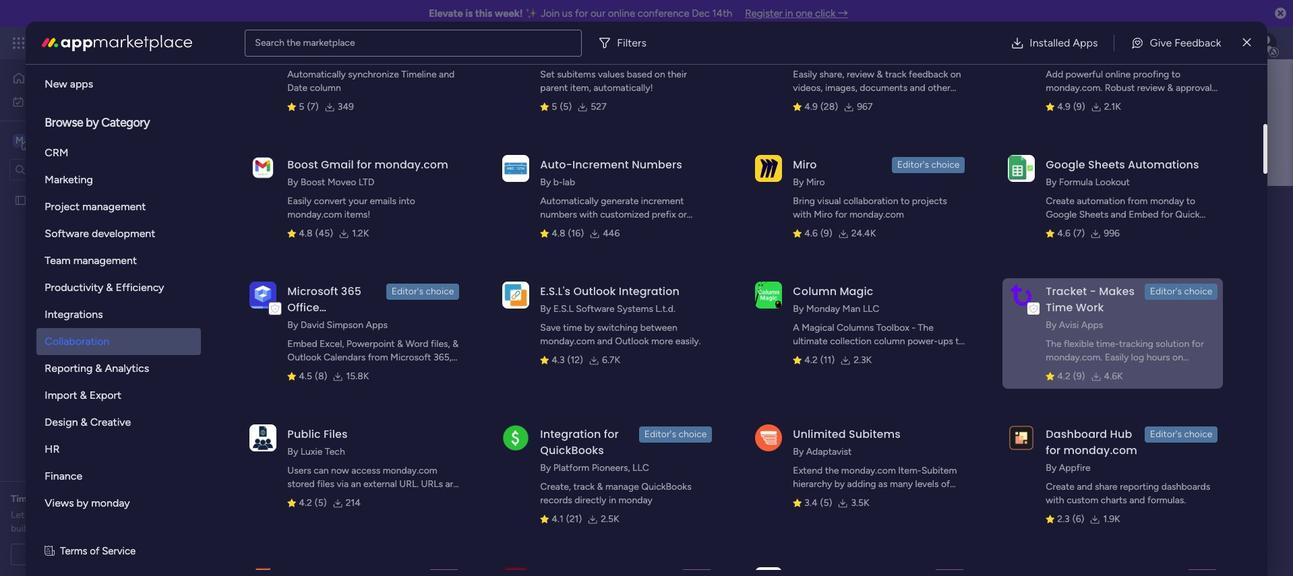 Task type: describe. For each thing, give the bounding box(es) containing it.
increment
[[572, 157, 629, 173]]

embed inside create automation from monday to google sheets and embed for quick access!
[[1129, 209, 1159, 221]]

& left the word
[[397, 339, 403, 350]]

give feedback button
[[1120, 29, 1232, 56]]

by up create,
[[540, 463, 551, 474]]

0 vertical spatial you
[[355, 304, 371, 316]]

systems
[[617, 303, 653, 315]]

1 vertical spatial miro
[[806, 177, 825, 188]]

creative
[[793, 96, 827, 107]]

4.8 for boost
[[299, 228, 313, 239]]

to inside the add powerful online proofing to monday.com. robust review & approval workflows.
[[1172, 69, 1181, 80]]

many
[[890, 479, 913, 490]]

llc inside column magic by monday man llc
[[863, 303, 880, 315]]

column inside automatically synchronize timeline and date column
[[310, 82, 341, 94]]

dashboard
[[1046, 427, 1107, 442]]

track inside 'easily share, review & track feedback on videos, images, documents and other creative assets.'
[[885, 69, 907, 80]]

apps down boards and dashboards you visited recently in this workspace
[[366, 320, 388, 331]]

by left david
[[288, 320, 298, 331]]

& up export
[[95, 362, 102, 375]]

choice for integration
[[679, 429, 707, 440]]

collaboration
[[844, 196, 899, 207]]

give
[[1150, 36, 1172, 49]]

register in one click → link
[[745, 7, 848, 20]]

reporting
[[45, 362, 93, 375]]

ultimate
[[793, 336, 828, 347]]

charts
[[1101, 495, 1127, 506]]

automations!
[[349, 492, 405, 504]]

need.
[[886, 492, 909, 504]]

set
[[540, 69, 555, 80]]

& right files,
[[453, 339, 459, 350]]

productivity & efficiency
[[45, 281, 164, 294]]

is
[[465, 7, 473, 20]]

an inside users can now access monday.com stored files via an external url. urls are even usable in automations!
[[351, 479, 361, 490]]

boards and dashboards you visited recently in this workspace
[[254, 304, 513, 316]]

auto-increment numbers by b-lab
[[540, 157, 682, 188]]

search the marketplace
[[255, 37, 355, 48]]

sheets inside google sheets automations by formula lookout
[[1088, 157, 1125, 173]]

suffix
[[540, 223, 564, 234]]

5 for 5 (7)
[[299, 101, 304, 113]]

software development
[[45, 227, 155, 240]]

export
[[89, 389, 121, 402]]

and inside automatically synchronize timeline and date column
[[439, 69, 455, 80]]

work
[[1076, 300, 1104, 316]]

review up charge
[[77, 510, 105, 521]]

boards
[[291, 272, 324, 285]]

apps image
[[1146, 36, 1159, 50]]

5 for 5 (5)
[[552, 101, 557, 113]]

(5) for unlimited subitems
[[820, 498, 832, 509]]

4.5 (8)
[[299, 371, 327, 382]]

4.2 for public files
[[299, 498, 312, 509]]

work for my
[[45, 95, 65, 107]]

emails
[[370, 196, 396, 207]]

to inside bring visual collaboration to projects with miro for monday.com
[[901, 196, 910, 207]]

editor's for dashboard
[[1150, 429, 1182, 440]]

microsoft inside embed excel, powerpoint & word files, & outlook calendars from microsoft 365, onedrive & sharepoint
[[390, 352, 431, 363]]

gmail
[[321, 157, 354, 173]]

apps inside button
[[1073, 36, 1098, 49]]

crm
[[45, 146, 68, 159]]

images,
[[825, 82, 858, 94]]

editor's for integration
[[645, 429, 676, 440]]

workflows.
[[1046, 96, 1091, 107]]

(9) for tracket - makes time work
[[1073, 371, 1085, 382]]

in left the "one"
[[785, 7, 793, 20]]

format
[[566, 223, 595, 234]]

test list box
[[0, 186, 172, 394]]

to inside create automation from monday to google sheets and embed for quick access!
[[1187, 196, 1196, 207]]

easily for easily share, review & track feedback on videos, images, documents and other creative assets.
[[793, 69, 817, 80]]

easily inside the flexible time-tracking solution for monday.com. easily log hours on existing items and subitems.
[[1105, 352, 1129, 363]]

0 horizontal spatial software
[[45, 227, 89, 240]]

quick
[[1176, 209, 1200, 221]]

the for extend
[[825, 465, 839, 477]]

for inside time for an expert review let our experts review what you've built so far. free of charge
[[34, 494, 47, 505]]

boost gmail for monday.com by boost moveo ltd
[[288, 157, 448, 188]]

notifications image
[[1057, 36, 1070, 50]]

create for with
[[1046, 481, 1075, 493]]

automatically!
[[594, 82, 653, 94]]

or
[[678, 209, 687, 221]]

apps marketplace image
[[42, 35, 192, 51]]

(5) for public files
[[315, 498, 327, 509]]

by left the appfire
[[1046, 463, 1057, 474]]

integration inside integration for quickbooks
[[540, 427, 601, 442]]

you've
[[130, 510, 158, 521]]

elevate is this week! ✨ join us for our online conference dec 14th
[[429, 7, 732, 20]]

4.6 for 4.6 (9)
[[805, 228, 818, 239]]

create for google
[[1046, 196, 1075, 207]]

on inside 'easily share, review & track feedback on videos, images, documents and other creative assets.'
[[951, 69, 961, 80]]

meeting
[[93, 549, 128, 560]]

by appfire
[[1046, 463, 1091, 474]]

avisi
[[1059, 320, 1079, 331]]

by inside save time by switching between monday.com and outlook more easily.
[[584, 322, 595, 334]]

the inside a magical columns toolbox - the ultimate collection column power-ups to make your columns... magic!
[[918, 322, 934, 334]]

0 vertical spatial miro
[[793, 157, 817, 173]]

easily convert your emails into monday.com items!
[[288, 196, 415, 221]]

4.9 for 4.9 (9)
[[1058, 101, 1071, 113]]

team management
[[45, 254, 137, 267]]

create, track & manage quickbooks records directly in monday
[[540, 481, 692, 506]]

subitems inside "extend the monday.com item-subitem hierarchy by adding as many levels of child subitems as you need."
[[816, 492, 854, 504]]

are
[[445, 479, 459, 490]]

users can now access monday.com stored files via an external url. urls are even usable in automations!
[[288, 465, 459, 504]]

schedule a meeting
[[44, 549, 128, 560]]

in right 'recently'
[[440, 304, 447, 316]]

time-
[[1097, 339, 1119, 350]]

& inside the create, track & manage quickbooks records directly in monday
[[597, 481, 603, 493]]

2 horizontal spatial 4.2
[[1058, 371, 1071, 382]]

views
[[45, 497, 74, 510]]

monday up charge
[[91, 497, 130, 510]]

24.4k
[[851, 228, 876, 239]]

by inside unlimited subitems by adaptavist
[[793, 446, 804, 458]]

l.t.d.
[[656, 303, 676, 315]]

4.8 (45)
[[299, 228, 333, 239]]

1 vertical spatial this
[[450, 304, 465, 316]]

→
[[838, 7, 848, 20]]

outlook for and
[[615, 336, 649, 347]]

with inside automatically generate increment numbers with customized prefix or suffix format
[[580, 209, 598, 221]]

0 vertical spatial (9)
[[1073, 101, 1085, 113]]

by inside column magic by monday man llc
[[793, 303, 804, 315]]

and inside 'easily share, review & track feedback on videos, images, documents and other creative assets.'
[[910, 82, 926, 94]]

(7) for 4.6 (7)
[[1073, 228, 1085, 239]]

approval
[[1176, 82, 1212, 94]]

apps down work
[[1081, 320, 1103, 331]]

google inside create automation from monday to google sheets and embed for quick access!
[[1046, 209, 1077, 221]]

& left export
[[80, 389, 87, 402]]

installed apps button
[[1000, 29, 1109, 56]]

track inside the create, track & manage quickbooks records directly in monday
[[574, 481, 595, 493]]

214
[[346, 498, 361, 509]]

e.s.l's
[[540, 284, 571, 299]]

on inside the flexible time-tracking solution for monday.com. easily log hours on existing items and subitems.
[[1173, 352, 1183, 363]]

0 vertical spatial online
[[608, 7, 635, 20]]

onedrive
[[288, 365, 327, 377]]

0 vertical spatial boost
[[288, 157, 318, 173]]

and inside the flexible time-tracking solution for monday.com. easily log hours on existing items and subitems.
[[1107, 365, 1122, 377]]

app logo image for create and share reporting dashboards with custom charts and formulas.
[[1008, 425, 1035, 452]]

files,
[[431, 339, 450, 350]]

access!
[[1046, 223, 1079, 234]]

productivity
[[45, 281, 103, 294]]

1 horizontal spatial main workspace
[[336, 191, 510, 221]]

videos,
[[793, 82, 823, 94]]

1 vertical spatial llc
[[633, 463, 649, 474]]

by david simpson apps
[[288, 320, 388, 331]]

2.3 (6)
[[1058, 514, 1085, 525]]

2 vertical spatial of
[[90, 546, 99, 558]]

4.8 for auto-
[[552, 228, 565, 239]]

monday.com inside save time by switching between monday.com and outlook more easily.
[[540, 336, 595, 347]]

unlimited
[[793, 427, 846, 442]]

recent
[[254, 272, 289, 285]]

workspace selection element
[[13, 133, 113, 150]]

and up david
[[286, 304, 301, 316]]

add for add powerful online proofing to monday.com. robust review & approval workflows.
[[1046, 69, 1064, 80]]

quickbooks inside integration for quickbooks
[[540, 443, 604, 459]]

to inside a magical columns toolbox - the ultimate collection column power-ups to make your columns... magic!
[[956, 336, 965, 347]]

easily.
[[676, 336, 701, 347]]

monday work management
[[60, 35, 210, 51]]

for inside boost gmail for monday.com by boost moveo ltd
[[357, 157, 372, 173]]

search everything image
[[1179, 36, 1192, 50]]

main inside workspace selection "element"
[[31, 134, 55, 147]]

review up what
[[93, 494, 122, 505]]

in inside the create, track & manage quickbooks records directly in monday
[[609, 495, 616, 506]]

for inside the flexible time-tracking solution for monday.com. easily log hours on existing items and subitems.
[[1192, 339, 1204, 350]]

recent boards
[[254, 272, 324, 285]]

e.s.l's outlook integration by e.s.l software systems l.t.d.
[[540, 284, 680, 315]]

into
[[399, 196, 415, 207]]

15.8k
[[346, 371, 369, 382]]

by up bring
[[793, 177, 804, 188]]

996
[[1104, 228, 1120, 239]]

numbers
[[540, 209, 577, 221]]

integration inside e.s.l's outlook integration by e.s.l software systems l.t.d.
[[619, 284, 680, 299]]

far.
[[44, 523, 57, 535]]

and down reporting
[[1130, 495, 1145, 506]]

a
[[793, 322, 800, 334]]

browse by category
[[45, 115, 150, 130]]

luxie
[[301, 446, 323, 458]]

Main workspace field
[[333, 191, 1239, 221]]

3.5k
[[851, 498, 870, 509]]

plans
[[254, 37, 277, 49]]

subitems inside set subitems values based on their parent item, automatically!
[[557, 69, 596, 80]]

6.7k
[[602, 355, 620, 366]]

column inside a magical columns toolbox - the ultimate collection column power-ups to make your columns... magic!
[[874, 336, 905, 347]]

monday inside the create, track & manage quickbooks records directly in monday
[[619, 495, 653, 506]]

online inside the add powerful online proofing to monday.com. robust review & approval workflows.
[[1106, 69, 1131, 80]]

based
[[627, 69, 652, 80]]

of inside time for an expert review let our experts review what you've built so far. free of charge
[[81, 523, 90, 535]]

monday.com inside bring visual collaboration to projects with miro for monday.com
[[850, 209, 904, 221]]

time inside tracket - makes time work
[[1046, 300, 1073, 316]]

easily for easily convert your emails into monday.com items!
[[288, 196, 312, 207]]

5 (5)
[[552, 101, 572, 113]]

& right the design
[[81, 416, 88, 429]]

& right (8)
[[329, 365, 335, 377]]

workspace image
[[13, 133, 26, 148]]

for inside create automation from monday to google sheets and embed for quick access!
[[1161, 209, 1173, 221]]

0 horizontal spatial as
[[857, 492, 866, 504]]

by left avisi
[[1046, 320, 1057, 331]]

management for project management
[[82, 200, 146, 213]]

more
[[651, 336, 673, 347]]

efficiency
[[116, 281, 164, 294]]

work for monday
[[109, 35, 133, 51]]

terms of service link
[[60, 544, 136, 559]]

import & export
[[45, 389, 121, 402]]

lookout
[[1095, 177, 1130, 188]]

your inside the "easily convert your emails into monday.com items!"
[[349, 196, 367, 207]]

the for search
[[287, 37, 301, 48]]



Task type: vqa. For each thing, say whether or not it's contained in the screenshot.


Task type: locate. For each thing, give the bounding box(es) containing it.
add powerful online proofing to monday.com. robust review & approval workflows.
[[1046, 69, 1212, 107]]

one
[[796, 7, 813, 20]]

import
[[45, 389, 77, 402]]

1 horizontal spatial work
[[109, 35, 133, 51]]

4.8 left (16)
[[552, 228, 565, 239]]

1 horizontal spatial microsoft
[[390, 352, 431, 363]]

1 google from the top
[[1046, 157, 1085, 173]]

and down feedback
[[910, 82, 926, 94]]

easily down "time-"
[[1105, 352, 1129, 363]]

monday up home button
[[60, 35, 106, 51]]

outlook down switching
[[615, 336, 649, 347]]

to left 'projects'
[[901, 196, 910, 207]]

create down by appfire
[[1046, 481, 1075, 493]]

by right time
[[584, 322, 595, 334]]

0 horizontal spatial this
[[450, 304, 465, 316]]

0 vertical spatial an
[[351, 479, 361, 490]]

for up experts
[[34, 494, 47, 505]]

users
[[288, 465, 311, 477]]

column up the 5 (7)
[[310, 82, 341, 94]]

miro inside bring visual collaboration to projects with miro for monday.com
[[814, 209, 833, 221]]

the right search
[[287, 37, 301, 48]]

1 vertical spatial (9)
[[821, 228, 833, 239]]

with down bring
[[793, 209, 812, 221]]

dashboards inside create and share reporting dashboards with custom charts and formulas.
[[1162, 481, 1211, 493]]

0 horizontal spatial with
[[580, 209, 598, 221]]

2 4.6 from the left
[[1058, 228, 1071, 239]]

manage
[[605, 481, 639, 493]]

& inside the add powerful online proofing to monday.com. robust review & approval workflows.
[[1168, 82, 1174, 94]]

miro down visual on the top right
[[814, 209, 833, 221]]

1 horizontal spatial main
[[336, 191, 389, 221]]

editor's choice for tracket
[[1150, 286, 1213, 297]]

0 horizontal spatial quickbooks
[[540, 443, 604, 459]]

outlook for &
[[288, 352, 321, 363]]

4.2 left items
[[1058, 371, 1071, 382]]

let
[[11, 510, 24, 521]]

integration up platform
[[540, 427, 601, 442]]

2 vertical spatial outlook
[[288, 352, 321, 363]]

1 horizontal spatial software
[[576, 303, 615, 315]]

time up let
[[11, 494, 32, 505]]

2 horizontal spatial (5)
[[820, 498, 832, 509]]

design & creative
[[45, 416, 131, 429]]

1 vertical spatial 4.2
[[1058, 371, 1071, 382]]

2 horizontal spatial with
[[1046, 495, 1065, 506]]

easily left convert
[[288, 196, 312, 207]]

(7) left 996 at the top
[[1073, 228, 1085, 239]]

test inside list box
[[32, 195, 49, 206]]

for up the pioneers,
[[604, 427, 619, 442]]

0 horizontal spatial you
[[355, 304, 371, 316]]

1 horizontal spatial dashboards
[[1162, 481, 1211, 493]]

1 vertical spatial column
[[874, 336, 905, 347]]

projects
[[912, 196, 947, 207]]

1 4.8 from the left
[[299, 228, 313, 239]]

select product image
[[12, 36, 26, 50]]

item,
[[570, 82, 591, 94]]

monday.com down hub
[[1064, 443, 1138, 459]]

5 down parent
[[552, 101, 557, 113]]

embed inside embed excel, powerpoint & word files, & outlook calendars from microsoft 365, onedrive & sharepoint
[[288, 339, 317, 350]]

0 horizontal spatial the
[[918, 322, 934, 334]]

create inside create automation from monday to google sheets and embed for quick access!
[[1046, 196, 1075, 207]]

(7)
[[307, 101, 319, 113], [1073, 228, 1085, 239]]

usable
[[310, 492, 337, 504]]

monday.com inside "extend the monday.com item-subitem hierarchy by adding as many levels of child subitems as you need."
[[841, 465, 896, 477]]

1 vertical spatial microsoft
[[390, 352, 431, 363]]

design
[[45, 416, 78, 429]]

dapulse x slim image
[[1243, 35, 1251, 51]]

track up directly
[[574, 481, 595, 493]]

4.8 (16)
[[552, 228, 584, 239]]

terms of use image
[[45, 544, 55, 559]]

what
[[107, 510, 128, 521]]

on inside set subitems values based on their parent item, automatically!
[[655, 69, 665, 80]]

0 horizontal spatial add
[[335, 224, 353, 235]]

0 vertical spatial management
[[136, 35, 210, 51]]

by left the moveo
[[288, 177, 298, 188]]

work down new
[[45, 95, 65, 107]]

help image
[[1208, 36, 1222, 50]]

in down via
[[340, 492, 347, 504]]

monday.com inside dashboard hub for monday.com
[[1064, 443, 1138, 459]]

set subitems values based on their parent item, automatically!
[[540, 69, 687, 94]]

2.5k
[[601, 514, 619, 525]]

0 horizontal spatial main workspace
[[31, 134, 111, 147]]

you inside "extend the monday.com item-subitem hierarchy by adding as many levels of child subitems as you need."
[[868, 492, 884, 504]]

permissions
[[402, 272, 459, 285]]

so
[[32, 523, 42, 535]]

1 vertical spatial our
[[27, 510, 41, 521]]

sheets inside create automation from monday to google sheets and embed for quick access!
[[1079, 209, 1109, 221]]

from inside create automation from monday to google sheets and embed for quick access!
[[1128, 196, 1148, 207]]

by down "my work" button
[[86, 115, 99, 130]]

create and share reporting dashboards with custom charts and formulas.
[[1046, 481, 1211, 506]]

add left powerful
[[1046, 69, 1064, 80]]

1 horizontal spatial online
[[1106, 69, 1131, 80]]

software down project
[[45, 227, 89, 240]]

public board image
[[14, 194, 27, 207]]

team
[[45, 254, 71, 267]]

public
[[288, 427, 321, 442]]

(5) down files
[[315, 498, 327, 509]]

add for add workspace
[[335, 224, 353, 235]]

1 horizontal spatial quickbooks
[[641, 481, 692, 493]]

by inside public files by luxie tech
[[288, 446, 298, 458]]

and right items
[[1107, 365, 1122, 377]]

add right "(45)"
[[335, 224, 353, 235]]

llc right man
[[863, 303, 880, 315]]

by up 'a'
[[793, 303, 804, 315]]

time
[[563, 322, 582, 334]]

monday.com inside users can now access monday.com stored files via an external url. urls are even usable in automations!
[[383, 465, 437, 477]]

review inside 'easily share, review & track feedback on videos, images, documents and other creative assets.'
[[847, 69, 875, 80]]

embed excel, powerpoint & word files, & outlook calendars from microsoft 365, onedrive & sharepoint
[[288, 339, 459, 377]]

for inside bring visual collaboration to projects with miro for monday.com
[[835, 209, 847, 221]]

0 vertical spatial of
[[941, 479, 950, 490]]

boards
[[254, 304, 283, 316]]

1 monday.com. from the top
[[1046, 82, 1103, 94]]

you down 365 at the left of the page
[[355, 304, 371, 316]]

e.s.l
[[553, 303, 574, 315]]

0 vertical spatial software
[[45, 227, 89, 240]]

test down boards on the left bottom
[[277, 336, 295, 347]]

and inside create automation from monday to google sheets and embed for quick access!
[[1111, 209, 1127, 221]]

4.9 for 4.9 (28)
[[805, 101, 818, 113]]

you down adding
[[868, 492, 884, 504]]

your inside a magical columns toolbox - the ultimate collection column power-ups to make your columns... magic!
[[818, 349, 837, 361]]

outlook inside save time by switching between monday.com and outlook more easily.
[[615, 336, 649, 347]]

our
[[591, 7, 606, 20], [27, 510, 41, 521]]

app logo image for save time by switching between monday.com and outlook more easily.
[[503, 282, 530, 309]]

1 vertical spatial add
[[335, 224, 353, 235]]

llc up manage at the bottom left
[[633, 463, 649, 474]]

integration
[[619, 284, 680, 299], [540, 427, 601, 442]]

1 horizontal spatial this
[[475, 7, 492, 20]]

0 vertical spatial work
[[109, 35, 133, 51]]

Search in workspace field
[[28, 162, 113, 177]]

1 horizontal spatial from
[[1128, 196, 1148, 207]]

app logo image for extend the monday.com item-subitem hierarchy by adding as many levels of child subitems as you need.
[[756, 425, 782, 452]]

& down proofing in the right top of the page
[[1168, 82, 1174, 94]]

0 horizontal spatial dashboards
[[304, 304, 353, 316]]

main workspace inside workspace selection "element"
[[31, 134, 111, 147]]

app logo image for users can now access monday.com stored files via an external url. urls are even usable in automations!
[[250, 425, 277, 452]]

platform
[[553, 463, 590, 474]]

work inside button
[[45, 95, 65, 107]]

automatically generate increment numbers with customized prefix or suffix format
[[540, 196, 687, 234]]

monday.com down time
[[540, 336, 595, 347]]

monday.com. inside the flexible time-tracking solution for monday.com. easily log hours on existing items and subitems.
[[1046, 352, 1103, 363]]

automatically inside automatically generate increment numbers with customized prefix or suffix format
[[540, 196, 599, 207]]

log
[[1131, 352, 1144, 363]]

automations
[[1128, 157, 1199, 173]]

0 vertical spatial embed
[[1129, 209, 1159, 221]]

1 vertical spatial software
[[576, 303, 615, 315]]

simpson
[[327, 320, 364, 331]]

the down adaptavist
[[825, 465, 839, 477]]

1 vertical spatial main
[[336, 191, 389, 221]]

monday up quick
[[1150, 196, 1184, 207]]

automatically synchronize timeline and date column
[[288, 69, 455, 94]]

0 horizontal spatial 4.2
[[299, 498, 312, 509]]

the
[[287, 37, 301, 48], [825, 465, 839, 477]]

recently
[[403, 304, 438, 316]]

monday.com up url. at the left bottom of the page
[[383, 465, 437, 477]]

0 horizontal spatial test
[[32, 195, 49, 206]]

built
[[11, 523, 29, 535]]

2 vertical spatial (9)
[[1073, 371, 1085, 382]]

by avisi apps
[[1046, 320, 1103, 331]]

dashboards
[[304, 304, 353, 316], [1162, 481, 1211, 493]]

now
[[331, 465, 349, 477]]

5 down date
[[299, 101, 304, 113]]

views by monday
[[45, 497, 130, 510]]

1 vertical spatial you
[[868, 492, 884, 504]]

review inside the add powerful online proofing to monday.com. robust review & approval workflows.
[[1137, 82, 1165, 94]]

(16)
[[568, 228, 584, 239]]

monday.com down collaboration at the right top of page
[[850, 209, 904, 221]]

0 horizontal spatial embed
[[288, 339, 317, 350]]

4.6 down bring
[[805, 228, 818, 239]]

0 vertical spatial test
[[32, 195, 49, 206]]

easily up "videos," on the right of the page
[[793, 69, 817, 80]]

4.2 for column magic
[[805, 355, 818, 366]]

2 monday.com. from the top
[[1046, 352, 1103, 363]]

1 5 from the left
[[299, 101, 304, 113]]

by left adding
[[835, 479, 845, 490]]

0 vertical spatial from
[[1128, 196, 1148, 207]]

for inside dashboard hub for monday.com
[[1046, 443, 1061, 459]]

outlook inside embed excel, powerpoint & word files, & outlook calendars from microsoft 365, onedrive & sharepoint
[[288, 352, 321, 363]]

2 4.9 from the left
[[1058, 101, 1071, 113]]

by right views
[[77, 497, 88, 510]]

main down 'ltd'
[[336, 191, 389, 221]]

magic
[[840, 284, 874, 299]]

1 horizontal spatial integration
[[619, 284, 680, 299]]

work up home button
[[109, 35, 133, 51]]

0 horizontal spatial 5
[[299, 101, 304, 113]]

automatically for date
[[288, 69, 346, 80]]

sharepoint
[[338, 365, 384, 377]]

app logo image for bring visual collaboration to projects with miro for monday.com
[[756, 155, 782, 182]]

create inside create and share reporting dashboards with custom charts and formulas.
[[1046, 481, 1075, 493]]

2.3k
[[854, 355, 872, 366]]

- up work
[[1090, 284, 1097, 299]]

by left "luxie"
[[288, 446, 298, 458]]

software inside e.s.l's outlook integration by e.s.l software systems l.t.d.
[[576, 303, 615, 315]]

1 vertical spatial sheets
[[1079, 209, 1109, 221]]

by inside "extend the monday.com item-subitem hierarchy by adding as many levels of child subitems as you need."
[[835, 479, 845, 490]]

app logo image for automatically generate increment numbers with customized prefix or suffix format
[[503, 155, 530, 182]]

1 vertical spatial embed
[[288, 339, 317, 350]]

adding
[[847, 479, 876, 490]]

1 vertical spatial create
[[1046, 481, 1075, 493]]

apps right notifications image
[[1073, 36, 1098, 49]]

(7) for 5 (7)
[[307, 101, 319, 113]]

app logo image for a magical columns toolbox - the ultimate collection column power-ups to make your columns... magic!
[[756, 282, 782, 309]]

automatically for with
[[540, 196, 599, 207]]

embed down david
[[288, 339, 317, 350]]

free
[[60, 523, 78, 535]]

monday.com inside boost gmail for monday.com by boost moveo ltd
[[375, 157, 448, 173]]

1 horizontal spatial on
[[951, 69, 961, 80]]

0 vertical spatial track
[[885, 69, 907, 80]]

google inside google sheets automations by formula lookout
[[1046, 157, 1085, 173]]

monday.com. down flexible
[[1046, 352, 1103, 363]]

invite members image
[[1116, 36, 1130, 50]]

a
[[86, 549, 91, 560]]

choice for dashboard
[[1184, 429, 1213, 440]]

1 horizontal spatial automatically
[[540, 196, 599, 207]]

auto-
[[540, 157, 572, 173]]

0 horizontal spatial of
[[81, 523, 90, 535]]

by inside google sheets automations by formula lookout
[[1046, 177, 1057, 188]]

by inside boost gmail for monday.com by boost moveo ltd
[[288, 177, 298, 188]]

add
[[1046, 69, 1064, 80], [335, 224, 353, 235]]

1 vertical spatial of
[[81, 523, 90, 535]]

their
[[668, 69, 687, 80]]

and right timeline
[[439, 69, 455, 80]]

4.1 (21)
[[552, 514, 582, 525]]

4.2 (11)
[[805, 355, 835, 366]]

with for dashboard hub for monday.com
[[1046, 495, 1065, 506]]

adaptavist
[[806, 446, 852, 458]]

4.1
[[552, 514, 564, 525]]

0 horizontal spatial online
[[608, 7, 635, 20]]

automatically inside automatically synchronize timeline and date column
[[288, 69, 346, 80]]

0 vertical spatial this
[[475, 7, 492, 20]]

app logo image
[[503, 155, 530, 182], [756, 155, 782, 182], [1008, 155, 1035, 182], [250, 155, 277, 182], [250, 282, 277, 309], [503, 282, 530, 309], [756, 282, 782, 309], [1008, 282, 1035, 309], [250, 425, 277, 452], [503, 425, 530, 452], [756, 425, 782, 452], [1008, 425, 1035, 452]]

category
[[101, 115, 150, 130]]

easily inside 'easily share, review & track feedback on videos, images, documents and other creative assets.'
[[793, 69, 817, 80]]

create
[[1046, 196, 1075, 207], [1046, 481, 1075, 493]]

your down ultimate
[[818, 349, 837, 361]]

an inside time for an expert review let our experts review what you've built so far. free of charge
[[49, 494, 60, 505]]

by up extend
[[793, 446, 804, 458]]

of inside "extend the monday.com item-subitem hierarchy by adding as many levels of child subitems as you need."
[[941, 479, 950, 490]]

app logo image for create automation from monday to google sheets and embed for quick access!
[[1008, 155, 1035, 182]]

microsoft inside microsoft 365 office embedded
[[288, 284, 338, 299]]

add inside the add powerful online proofing to monday.com. robust review & approval workflows.
[[1046, 69, 1064, 80]]

miro up bring
[[806, 177, 825, 188]]

week!
[[495, 7, 523, 20]]

1 horizontal spatial the
[[825, 465, 839, 477]]

editor's choice for microsoft
[[392, 286, 454, 297]]

0 vertical spatial main workspace
[[31, 134, 111, 147]]

&
[[877, 69, 883, 80], [1168, 82, 1174, 94], [106, 281, 113, 294], [397, 339, 403, 350], [453, 339, 459, 350], [95, 362, 102, 375], [329, 365, 335, 377], [80, 389, 87, 402], [81, 416, 88, 429], [597, 481, 603, 493]]

1 horizontal spatial column
[[874, 336, 905, 347]]

increment
[[641, 196, 684, 207]]

from inside embed excel, powerpoint & word files, & outlook calendars from microsoft 365, onedrive & sharepoint
[[368, 352, 388, 363]]

0 horizontal spatial llc
[[633, 463, 649, 474]]

for inside integration for quickbooks
[[604, 427, 619, 442]]

software up switching
[[576, 303, 615, 315]]

2 4.8 from the left
[[552, 228, 565, 239]]

editor's for microsoft
[[392, 286, 423, 297]]

(7) down date
[[307, 101, 319, 113]]

register
[[745, 7, 783, 20]]

4.6 for 4.6 (7)
[[1058, 228, 1071, 239]]

option
[[0, 188, 172, 191]]

(9) down flexible
[[1073, 371, 1085, 382]]

0 horizontal spatial on
[[655, 69, 665, 80]]

main workspace
[[31, 134, 111, 147], [336, 191, 510, 221]]

(45)
[[315, 228, 333, 239]]

& inside 'easily share, review & track feedback on videos, images, documents and other creative assets.'
[[877, 69, 883, 80]]

quickbooks up platform
[[540, 443, 604, 459]]

for up 'ltd'
[[357, 157, 372, 173]]

1 vertical spatial work
[[45, 95, 65, 107]]

review
[[847, 69, 875, 80], [1137, 82, 1165, 94], [93, 494, 122, 505], [77, 510, 105, 521]]

1 vertical spatial boost
[[301, 177, 325, 188]]

1 vertical spatial your
[[818, 349, 837, 361]]

our inside time for an expert review let our experts review what you've built so far. free of charge
[[27, 510, 41, 521]]

1 vertical spatial the
[[1046, 339, 1062, 350]]

the up power-
[[918, 322, 934, 334]]

1 horizontal spatial embed
[[1129, 209, 1159, 221]]

1 horizontal spatial test
[[277, 336, 295, 347]]

1 horizontal spatial add
[[1046, 69, 1064, 80]]

automatically up date
[[288, 69, 346, 80]]

for right us
[[575, 7, 588, 20]]

for up by appfire
[[1046, 443, 1061, 459]]

349
[[338, 101, 354, 113]]

microsoft down the word
[[390, 352, 431, 363]]

choice for microsoft
[[426, 286, 454, 297]]

time inside time for an expert review let our experts review what you've built so far. free of charge
[[11, 494, 32, 505]]

1 vertical spatial test
[[277, 336, 295, 347]]

1 horizontal spatial (7)
[[1073, 228, 1085, 239]]

1 4.9 from the left
[[805, 101, 818, 113]]

monday.com inside the "easily convert your emails into monday.com items!"
[[288, 209, 342, 221]]

hierarchy
[[793, 479, 832, 490]]

1 horizontal spatial (5)
[[560, 101, 572, 113]]

monday inside create automation from monday to google sheets and embed for quick access!
[[1150, 196, 1184, 207]]

2 create from the top
[[1046, 481, 1075, 493]]

outlook up onedrive
[[288, 352, 321, 363]]

for right solution
[[1192, 339, 1204, 350]]

4.9 left the (28)
[[805, 101, 818, 113]]

2 vertical spatial management
[[73, 254, 137, 267]]

for left quick
[[1161, 209, 1173, 221]]

- inside a magical columns toolbox - the ultimate collection column power-ups to make your columns... magic!
[[912, 322, 916, 334]]

1 vertical spatial monday.com.
[[1046, 352, 1103, 363]]

to
[[1172, 69, 1181, 80], [901, 196, 910, 207], [1187, 196, 1196, 207], [956, 336, 965, 347]]

0 vertical spatial (7)
[[307, 101, 319, 113]]

embed left quick
[[1129, 209, 1159, 221]]

0 vertical spatial add
[[1046, 69, 1064, 80]]

moveo
[[328, 177, 356, 188]]

you
[[355, 304, 371, 316], [868, 492, 884, 504]]

with inside create and share reporting dashboards with custom charts and formulas.
[[1046, 495, 1065, 506]]

by inside auto-increment numbers by b-lab
[[540, 177, 551, 188]]

with up the 2.3
[[1046, 495, 1065, 506]]

calendars
[[324, 352, 366, 363]]

0 vertical spatial easily
[[793, 69, 817, 80]]

boost up convert
[[301, 177, 325, 188]]

outlook inside e.s.l's outlook integration by e.s.l software systems l.t.d.
[[574, 284, 616, 299]]

2 google from the top
[[1046, 209, 1077, 221]]

to up approval
[[1172, 69, 1181, 80]]

- inside tracket - makes time work
[[1090, 284, 1097, 299]]

2 5 from the left
[[552, 101, 557, 113]]

(12)
[[568, 355, 583, 366]]

monday.com up 4.8 (45)
[[288, 209, 342, 221]]

0 horizontal spatial time
[[11, 494, 32, 505]]

4.2 down stored
[[299, 498, 312, 509]]

and inside save time by switching between monday.com and outlook more easily.
[[597, 336, 613, 347]]

formulas.
[[1148, 495, 1186, 506]]

tracket - makes time work
[[1046, 284, 1135, 316]]

1 horizontal spatial as
[[879, 479, 888, 490]]

the flexible time-tracking solution for monday.com. easily log hours on existing items and subitems.
[[1046, 339, 1204, 377]]

1.9k
[[1104, 514, 1120, 525]]

generate
[[601, 196, 639, 207]]

column
[[310, 82, 341, 94], [874, 336, 905, 347]]

0 vertical spatial your
[[349, 196, 367, 207]]

the inside the flexible time-tracking solution for monday.com. easily log hours on existing items and subitems.
[[1046, 339, 1062, 350]]

0 horizontal spatial (5)
[[315, 498, 327, 509]]

- up power-
[[912, 322, 916, 334]]

add to favorites image
[[871, 334, 885, 348]]

0 horizontal spatial microsoft
[[288, 284, 338, 299]]

finance
[[45, 470, 82, 483]]

& left efficiency
[[106, 281, 113, 294]]

1 vertical spatial online
[[1106, 69, 1131, 80]]

in inside users can now access monday.com stored files via an external url. urls are even usable in automations!
[[340, 492, 347, 504]]

(9) for miro
[[821, 228, 833, 239]]

records
[[540, 495, 572, 506]]

to right the ups
[[956, 336, 965, 347]]

track up documents
[[885, 69, 907, 80]]

1 vertical spatial dashboards
[[1162, 481, 1211, 493]]

1 horizontal spatial 4.8
[[552, 228, 565, 239]]

save
[[540, 322, 561, 334]]

app logo image for easily convert your emails into monday.com items!
[[250, 155, 277, 182]]

from
[[1128, 196, 1148, 207], [368, 352, 388, 363]]

easily inside the "easily convert your emails into monday.com items!"
[[288, 196, 312, 207]]

(9) down visual on the top right
[[821, 228, 833, 239]]

between
[[640, 322, 678, 334]]

1 vertical spatial time
[[11, 494, 32, 505]]

quickbooks inside the create, track & manage quickbooks records directly in monday
[[641, 481, 692, 493]]

1 horizontal spatial of
[[90, 546, 99, 558]]

the down avisi
[[1046, 339, 1062, 350]]

online up robust
[[1106, 69, 1131, 80]]

and up custom
[[1077, 481, 1093, 493]]

with for miro
[[793, 209, 812, 221]]

choice for tracket
[[1184, 286, 1213, 297]]

1 vertical spatial an
[[49, 494, 60, 505]]

management for team management
[[73, 254, 137, 267]]

miro up by miro
[[793, 157, 817, 173]]

new
[[45, 78, 67, 90]]

with inside bring visual collaboration to projects with miro for monday.com
[[793, 209, 812, 221]]

1 create from the top
[[1046, 196, 1075, 207]]

1 horizontal spatial with
[[793, 209, 812, 221]]

by inside e.s.l's outlook integration by e.s.l software systems l.t.d.
[[540, 303, 551, 315]]

0 horizontal spatial main
[[31, 134, 55, 147]]

inbox image
[[1086, 36, 1100, 50]]

brad klo image
[[1256, 32, 1277, 54]]

0 vertical spatial -
[[1090, 284, 1097, 299]]

app logo image for create, track & manage quickbooks records directly in monday
[[503, 425, 530, 452]]

0 vertical spatial the
[[287, 37, 301, 48]]

test link
[[235, 322, 902, 361]]

0 horizontal spatial -
[[912, 322, 916, 334]]

home button
[[8, 67, 145, 89]]

editor's choice for dashboard
[[1150, 429, 1213, 440]]

main workspace up add workspace
[[336, 191, 510, 221]]

1 vertical spatial (7)
[[1073, 228, 1085, 239]]

apps
[[70, 78, 93, 90]]

magic!
[[883, 349, 912, 361]]

google up "access!"
[[1046, 209, 1077, 221]]

monday.com. inside the add powerful online proofing to monday.com. robust review & approval workflows.
[[1046, 82, 1103, 94]]

workspace inside "element"
[[57, 134, 111, 147]]

1 4.6 from the left
[[805, 228, 818, 239]]

apps
[[1073, 36, 1098, 49], [366, 320, 388, 331], [1081, 320, 1103, 331]]

editor's for tracket
[[1150, 286, 1182, 297]]

0 vertical spatial main
[[31, 134, 55, 147]]

1 vertical spatial -
[[912, 322, 916, 334]]

0 horizontal spatial track
[[574, 481, 595, 493]]

our up so
[[27, 510, 41, 521]]

1 vertical spatial as
[[857, 492, 866, 504]]

editor's choice for integration
[[645, 429, 707, 440]]

this right 'recently'
[[450, 304, 465, 316]]

1 horizontal spatial our
[[591, 7, 606, 20]]



